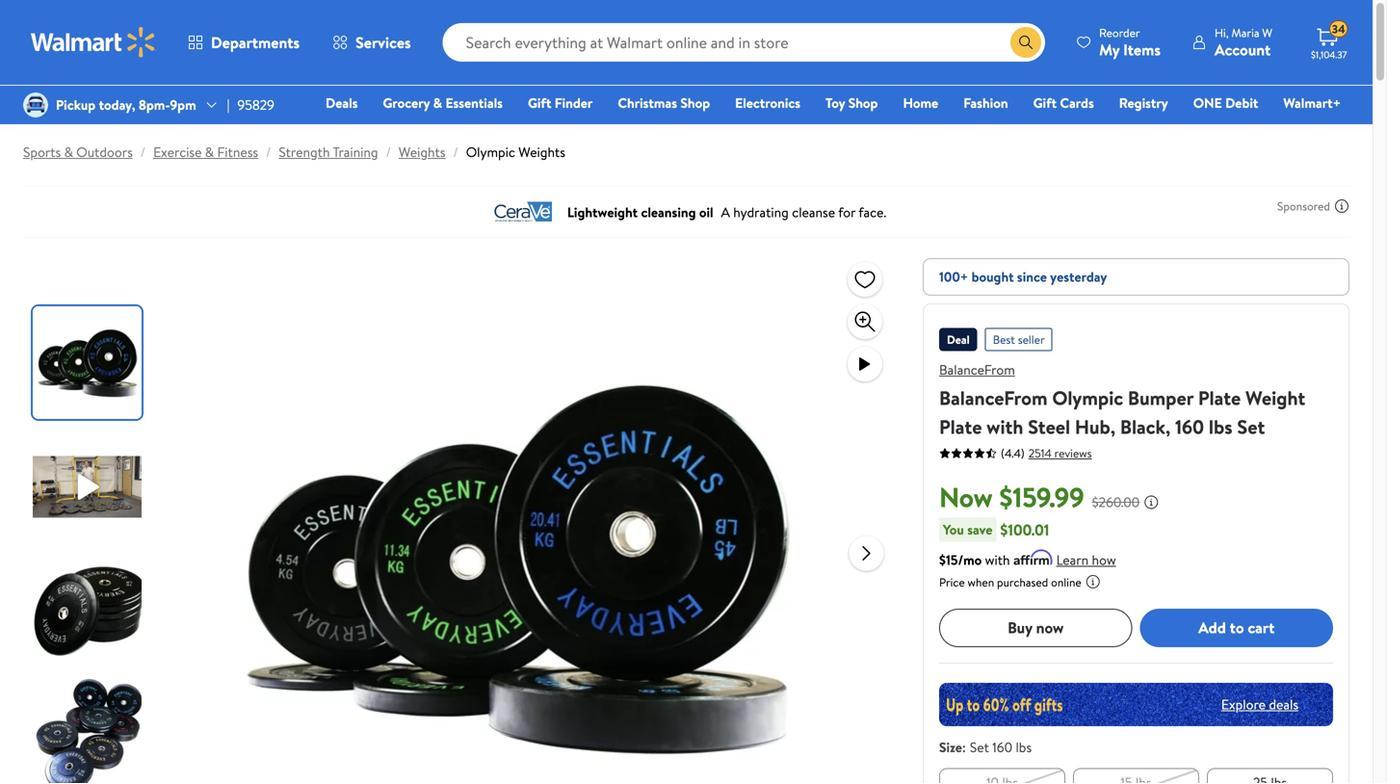 Task type: vqa. For each thing, say whether or not it's contained in the screenshot.
ACCOUNT
yes



Task type: describe. For each thing, give the bounding box(es) containing it.
deals link
[[317, 92, 367, 113]]

steel
[[1028, 413, 1070, 440]]

next media item image
[[855, 542, 878, 565]]

add to cart
[[1199, 617, 1275, 638]]

fitness
[[217, 143, 258, 161]]

balancefrom olympic bumper plate weight plate with steel hub, black, 160 lbs set - image 3 of 6 image
[[33, 555, 145, 668]]

bought
[[972, 267, 1014, 286]]

essentials
[[446, 93, 503, 112]]

deals
[[326, 93, 358, 112]]

now
[[939, 478, 993, 516]]

explore deals
[[1221, 695, 1299, 714]]

9pm
[[170, 95, 196, 114]]

search icon image
[[1018, 35, 1034, 50]]

deals
[[1269, 695, 1299, 714]]

buy now
[[1008, 617, 1064, 638]]

up to sixty percent off deals. shop now. image
[[939, 683, 1333, 726]]

1 vertical spatial plate
[[939, 413, 982, 440]]

price
[[939, 574, 965, 590]]

hi, maria w account
[[1215, 25, 1273, 60]]

learn how button
[[1056, 550, 1116, 570]]

pickup today, 8pm-9pm
[[56, 95, 196, 114]]

toy shop
[[826, 93, 878, 112]]

black,
[[1120, 413, 1171, 440]]

Search search field
[[443, 23, 1045, 62]]

0 vertical spatial olympic
[[466, 143, 515, 161]]

shop for christmas shop
[[680, 93, 710, 112]]

deal
[[947, 331, 970, 348]]

add to favorites list, balancefrom olympic bumper plate weight plate with steel hub, black, 160 lbs set image
[[854, 267, 877, 291]]

balancefrom olympic bumper plate weight plate with steel hub, black, 160 lbs set - image 1 of 6 image
[[33, 306, 145, 419]]

& for essentials
[[433, 93, 442, 112]]

95829
[[237, 95, 275, 114]]

best seller
[[993, 331, 1045, 348]]

1 balancefrom from the top
[[939, 360, 1015, 379]]

(4.4)
[[1001, 445, 1025, 461]]

gift cards link
[[1025, 92, 1103, 113]]

christmas shop
[[618, 93, 710, 112]]

sports & outdoors link
[[23, 143, 133, 161]]

sponsored
[[1277, 198, 1330, 214]]

one debit link
[[1185, 92, 1267, 113]]

olympic weights link
[[466, 143, 565, 161]]

buy
[[1008, 617, 1033, 638]]

$159.99
[[999, 478, 1084, 516]]

electronics link
[[727, 92, 809, 113]]

balancefrom olympic bumper plate weight plate with steel hub, black, 160 lbs set - image 2 of 6 image
[[33, 431, 145, 543]]

2 weights from the left
[[519, 143, 565, 161]]

add
[[1199, 617, 1226, 638]]

hub,
[[1075, 413, 1116, 440]]

view video image
[[854, 353, 877, 376]]

account
[[1215, 39, 1271, 60]]

registry
[[1119, 93, 1168, 112]]

toy shop link
[[817, 92, 887, 113]]

gift finder link
[[519, 92, 601, 113]]

1 / from the left
[[140, 143, 146, 161]]

how
[[1092, 550, 1116, 569]]

(4.4) 2514 reviews
[[1001, 445, 1092, 461]]

you save $100.01
[[943, 519, 1050, 540]]

christmas
[[618, 93, 677, 112]]

1 horizontal spatial &
[[205, 143, 214, 161]]

purchased
[[997, 574, 1048, 590]]

sports & outdoors / exercise & fitness / strength training / weights / olympic weights
[[23, 143, 565, 161]]

debit
[[1226, 93, 1258, 112]]

training
[[333, 143, 378, 161]]

0 horizontal spatial 160
[[993, 738, 1013, 756]]

$15/mo with
[[939, 550, 1010, 569]]

0 horizontal spatial lbs
[[1016, 738, 1032, 756]]

size : set 160 lbs
[[939, 738, 1032, 756]]

finder
[[555, 93, 593, 112]]

ad disclaimer and feedback image
[[1334, 198, 1350, 214]]

1 weights from the left
[[399, 143, 446, 161]]

fashion link
[[955, 92, 1017, 113]]

sports
[[23, 143, 61, 161]]

one
[[1193, 93, 1222, 112]]

2514
[[1029, 445, 1052, 461]]

when
[[968, 574, 994, 590]]

grocery & essentials
[[383, 93, 503, 112]]

pickup
[[56, 95, 96, 114]]

now $159.99
[[939, 478, 1084, 516]]

balancefrom olympic bumper plate weight plate with steel hub, black, 160 lbs set image
[[217, 258, 834, 783]]

grocery
[[383, 93, 430, 112]]

price when purchased online
[[939, 574, 1082, 590]]

| 95829
[[227, 95, 275, 114]]

registry link
[[1111, 92, 1177, 113]]

1 vertical spatial set
[[970, 738, 989, 756]]

departments
[[211, 32, 300, 53]]

exercise
[[153, 143, 202, 161]]

my
[[1099, 39, 1120, 60]]

fashion
[[964, 93, 1008, 112]]

reorder
[[1099, 25, 1140, 41]]

weights link
[[399, 143, 446, 161]]

home
[[903, 93, 939, 112]]

strength
[[279, 143, 330, 161]]

gift for gift cards
[[1033, 93, 1057, 112]]

electronics
[[735, 93, 801, 112]]



Task type: locate. For each thing, give the bounding box(es) containing it.
walmart+
[[1284, 93, 1341, 112]]

3 / from the left
[[386, 143, 391, 161]]

0 vertical spatial plate
[[1198, 384, 1241, 411]]

gift cards
[[1033, 93, 1094, 112]]

 image
[[23, 92, 48, 118]]

with
[[987, 413, 1023, 440], [985, 550, 1010, 569]]

lbs right ':'
[[1016, 738, 1032, 756]]

/
[[140, 143, 146, 161], [266, 143, 271, 161], [386, 143, 391, 161], [453, 143, 458, 161]]

$260.00
[[1092, 493, 1140, 512]]

christmas shop link
[[609, 92, 719, 113]]

2 / from the left
[[266, 143, 271, 161]]

2 shop from the left
[[848, 93, 878, 112]]

160 inside the balancefrom balancefrom olympic bumper plate weight plate with steel hub, black, 160 lbs set
[[1175, 413, 1204, 440]]

with up (4.4)
[[987, 413, 1023, 440]]

with up price when purchased online on the bottom
[[985, 550, 1010, 569]]

1 horizontal spatial set
[[1237, 413, 1265, 440]]

1 gift from the left
[[528, 93, 551, 112]]

cart
[[1248, 617, 1275, 638]]

learn
[[1056, 550, 1089, 569]]

outdoors
[[76, 143, 133, 161]]

online
[[1051, 574, 1082, 590]]

shop
[[680, 93, 710, 112], [848, 93, 878, 112]]

weight
[[1246, 384, 1306, 411]]

strength training link
[[279, 143, 378, 161]]

set inside the balancefrom balancefrom olympic bumper plate weight plate with steel hub, black, 160 lbs set
[[1237, 413, 1265, 440]]

1 horizontal spatial weights
[[519, 143, 565, 161]]

set
[[1237, 413, 1265, 440], [970, 738, 989, 756]]

0 horizontal spatial shop
[[680, 93, 710, 112]]

explore deals link
[[1214, 687, 1306, 722]]

walmart image
[[31, 27, 156, 58]]

exercise & fitness link
[[153, 143, 258, 161]]

1 vertical spatial olympic
[[1052, 384, 1123, 411]]

olympic
[[466, 143, 515, 161], [1052, 384, 1123, 411]]

2 balancefrom from the top
[[939, 384, 1048, 411]]

& right sports
[[64, 143, 73, 161]]

0 vertical spatial balancefrom
[[939, 360, 1015, 379]]

gift
[[528, 93, 551, 112], [1033, 93, 1057, 112]]

shop right toy
[[848, 93, 878, 112]]

olympic down essentials
[[466, 143, 515, 161]]

today,
[[99, 95, 135, 114]]

4 / from the left
[[453, 143, 458, 161]]

1 horizontal spatial olympic
[[1052, 384, 1123, 411]]

/ right training
[[386, 143, 391, 161]]

1 shop from the left
[[680, 93, 710, 112]]

w
[[1262, 25, 1273, 41]]

best
[[993, 331, 1015, 348]]

affirm image
[[1014, 549, 1053, 565]]

shop right christmas in the top of the page
[[680, 93, 710, 112]]

reviews
[[1055, 445, 1092, 461]]

lbs inside the balancefrom balancefrom olympic bumper plate weight plate with steel hub, black, 160 lbs set
[[1209, 413, 1233, 440]]

legal information image
[[1085, 574, 1101, 589]]

you
[[943, 520, 964, 539]]

add to cart button
[[1140, 609, 1333, 647]]

now
[[1036, 617, 1064, 638]]

2 gift from the left
[[1033, 93, 1057, 112]]

olympic inside the balancefrom balancefrom olympic bumper plate weight plate with steel hub, black, 160 lbs set
[[1052, 384, 1123, 411]]

1 horizontal spatial 160
[[1175, 413, 1204, 440]]

1 vertical spatial 160
[[993, 738, 1013, 756]]

1 horizontal spatial plate
[[1198, 384, 1241, 411]]

|
[[227, 95, 230, 114]]

to
[[1230, 617, 1244, 638]]

services button
[[316, 19, 427, 66]]

gift inside 'link'
[[528, 93, 551, 112]]

walmart+ link
[[1275, 92, 1350, 113]]

$1,104.37
[[1311, 48, 1347, 61]]

& left fitness
[[205, 143, 214, 161]]

bumper
[[1128, 384, 1194, 411]]

set down weight at the right of page
[[1237, 413, 1265, 440]]

1 vertical spatial balancefrom
[[939, 384, 1048, 411]]

0 horizontal spatial plate
[[939, 413, 982, 440]]

balancefrom balancefrom olympic bumper plate weight plate with steel hub, black, 160 lbs set
[[939, 360, 1306, 440]]

lbs right black,
[[1209, 413, 1233, 440]]

plate down balancefrom link at the top of page
[[939, 413, 982, 440]]

1 horizontal spatial gift
[[1033, 93, 1057, 112]]

/ right 'weights' link
[[453, 143, 458, 161]]

with inside the balancefrom balancefrom olympic bumper plate weight plate with steel hub, black, 160 lbs set
[[987, 413, 1023, 440]]

lbs
[[1209, 413, 1233, 440], [1016, 738, 1032, 756]]

balancefrom
[[939, 360, 1015, 379], [939, 384, 1048, 411]]

items
[[1123, 39, 1161, 60]]

2 horizontal spatial &
[[433, 93, 442, 112]]

grocery & essentials link
[[374, 92, 511, 113]]

$100.01
[[1000, 519, 1050, 540]]

0 horizontal spatial gift
[[528, 93, 551, 112]]

weights down the gift finder
[[519, 143, 565, 161]]

Walmart Site-Wide search field
[[443, 23, 1045, 62]]

balancefrom down deal
[[939, 360, 1015, 379]]

/ right fitness
[[266, 143, 271, 161]]

weights
[[399, 143, 446, 161], [519, 143, 565, 161]]

one debit
[[1193, 93, 1258, 112]]

$15/mo
[[939, 550, 982, 569]]

0 vertical spatial with
[[987, 413, 1023, 440]]

1 vertical spatial with
[[985, 550, 1010, 569]]

olympic up hub,
[[1052, 384, 1123, 411]]

size list
[[935, 764, 1337, 783]]

learn more about strikethrough prices image
[[1144, 494, 1159, 510]]

160 down the bumper
[[1175, 413, 1204, 440]]

maria
[[1232, 25, 1260, 41]]

0 horizontal spatial olympic
[[466, 143, 515, 161]]

/ left exercise
[[140, 143, 146, 161]]

balancefrom olympic bumper plate weight plate with steel hub, black, 160 lbs set - image 4 of 6 image
[[33, 679, 145, 783]]

seller
[[1018, 331, 1045, 348]]

shop for toy shop
[[848, 93, 878, 112]]

0 vertical spatial 160
[[1175, 413, 1204, 440]]

home link
[[894, 92, 947, 113]]

plate
[[1198, 384, 1241, 411], [939, 413, 982, 440]]

0 vertical spatial lbs
[[1209, 413, 1233, 440]]

departments button
[[171, 19, 316, 66]]

gift left finder
[[528, 93, 551, 112]]

0 horizontal spatial &
[[64, 143, 73, 161]]

buy now button
[[939, 609, 1132, 647]]

cards
[[1060, 93, 1094, 112]]

1 horizontal spatial lbs
[[1209, 413, 1233, 440]]

set right ':'
[[970, 738, 989, 756]]

balancefrom link
[[939, 360, 1015, 379]]

gift left cards
[[1033, 93, 1057, 112]]

plate left weight at the right of page
[[1198, 384, 1241, 411]]

weights down the grocery
[[399, 143, 446, 161]]

zoom image modal image
[[854, 310, 877, 333]]

gift for gift finder
[[528, 93, 551, 112]]

toy
[[826, 93, 845, 112]]

1 horizontal spatial shop
[[848, 93, 878, 112]]

balancefrom down balancefrom link at the top of page
[[939, 384, 1048, 411]]

100+ bought since yesterday
[[939, 267, 1107, 286]]

learn how
[[1056, 550, 1116, 569]]

yesterday
[[1050, 267, 1107, 286]]

0 vertical spatial set
[[1237, 413, 1265, 440]]

160 right ':'
[[993, 738, 1013, 756]]

& for outdoors
[[64, 143, 73, 161]]

gift finder
[[528, 93, 593, 112]]

:
[[962, 738, 966, 756]]

0 horizontal spatial weights
[[399, 143, 446, 161]]

&
[[433, 93, 442, 112], [64, 143, 73, 161], [205, 143, 214, 161]]

1 vertical spatial lbs
[[1016, 738, 1032, 756]]

services
[[356, 32, 411, 53]]

34
[[1332, 21, 1345, 37]]

& right the grocery
[[433, 93, 442, 112]]

explore
[[1221, 695, 1266, 714]]

0 horizontal spatial set
[[970, 738, 989, 756]]



